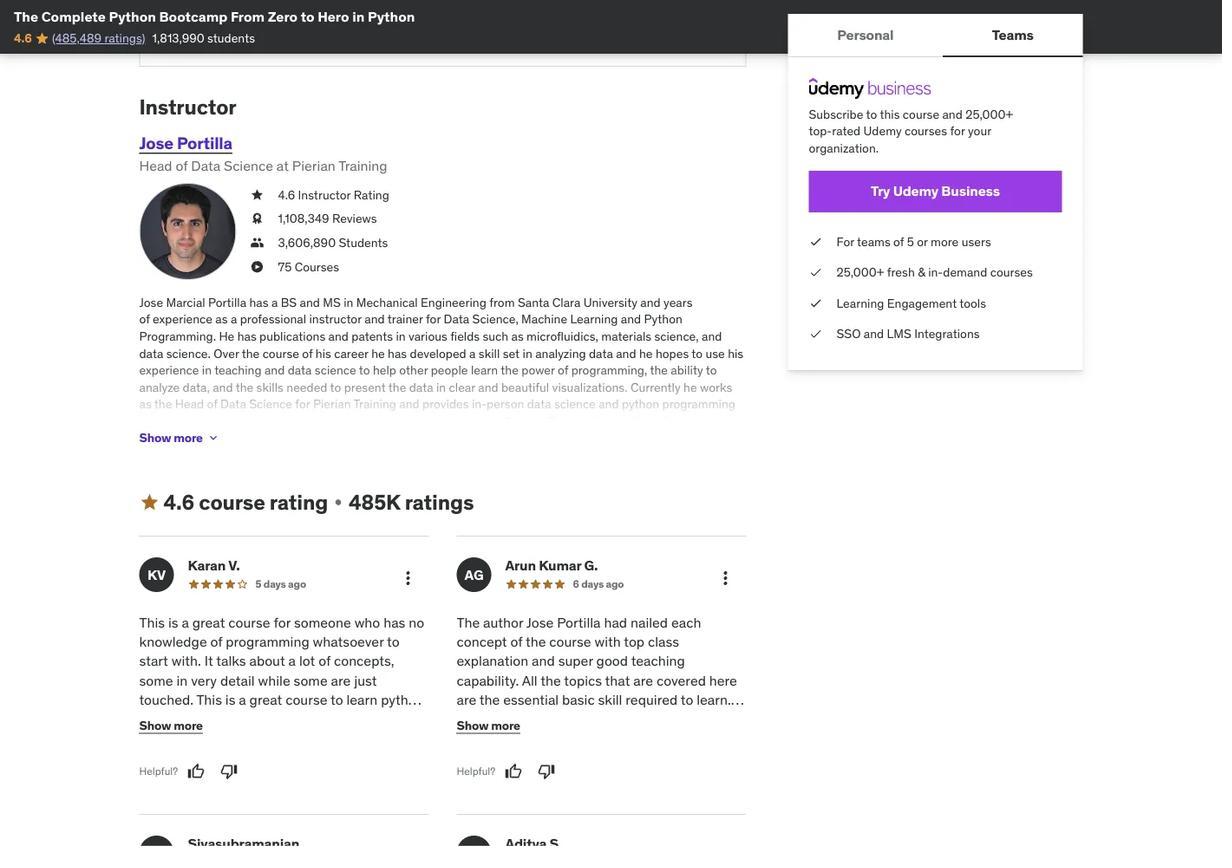 Task type: locate. For each thing, give the bounding box(es) containing it.
and up all
[[532, 653, 555, 671]]

who down learn.
[[695, 711, 721, 729]]

jose inside the jose marcial portilla has a bs and ms in mechanical engineering from santa clara university and years of experience as a professional instructor and trainer for data science, machine learning and python programming. he has publications and patents in various fields such as microfluidics, materials science, and data science. over the course of his career he has developed a skill set in analyzing data and he hopes to use his experience in teaching and data science to help other people learn the power of programming, the ability to analyze data, and the skills needed to present the data in clear and beautiful visualizations. currently he works as the head of data science for pierian training and provides in-person data science and python programming training courses to employees working at top companies, including general electric, cigna, salesforce, starbucks, mckinsey and many more. feel free to check out the website link to find out more information about training offerings.
[[139, 295, 163, 311]]

1 horizontal spatial 5
[[907, 234, 914, 249]]

xsmall image for 25,000+ fresh & in-demand courses
[[809, 264, 823, 281]]

and
[[942, 106, 963, 122], [300, 295, 320, 311], [365, 312, 385, 328], [621, 312, 641, 328], [864, 326, 884, 342], [328, 329, 349, 345], [702, 329, 722, 345], [616, 346, 636, 362], [265, 363, 285, 379], [213, 380, 233, 396], [478, 380, 498, 396], [599, 397, 619, 413], [256, 431, 276, 447], [532, 653, 555, 671], [303, 808, 326, 826]]

clara
[[552, 295, 581, 311]]

1 vertical spatial lot
[[409, 769, 425, 787]]

2 vertical spatial portilla
[[557, 614, 601, 632]]

portilla inside the jose marcial portilla has a bs and ms in mechanical engineering from santa clara university and years of experience as a professional instructor and trainer for data science, machine learning and python programming. he has publications and patents in various fields such as microfluidics, materials science, and data science. over the course of his career he has developed a skill set in analyzing data and he hopes to use his experience in teaching and data science to help other people learn the power of programming, the ability to analyze data, and the skills needed to present the data in clear and beautiful visualizations. currently he works as the head of data science for pierian training and provides in-person data science and python programming training courses to employees working at top companies, including general electric, cigna, salesforce, starbucks, mckinsey and many more. feel free to check out the website link to find out more information about training offerings.
[[208, 295, 246, 311]]

and down be
[[303, 808, 326, 826]]

teaching inside the jose marcial portilla has a bs and ms in mechanical engineering from santa clara university and years of experience as a professional instructor and trainer for data science, machine learning and python programming. he has publications and patents in various fields such as microfluidics, materials science, and data science. over the course of his career he has developed a skill set in analyzing data and he hopes to use his experience in teaching and data science to help other people learn the power of programming, the ability to analyze data, and the skills needed to present the data in clear and beautiful visualizations. currently he works as the head of data science for pierian training and provides in-person data science and python programming training courses to employees working at top companies, including general electric, cigna, salesforce, starbucks, mckinsey and many more. feel free to check out the website link to find out more information about training offerings.
[[214, 363, 262, 379]]

1 horizontal spatial teaching
[[631, 653, 685, 671]]

while
[[258, 672, 290, 690]]

jose portilla head of data science at pierian training
[[139, 133, 387, 175]]

2 vertical spatial from
[[525, 731, 554, 748]]

0 vertical spatial at
[[277, 158, 289, 175]]

those inside this is a great course for someone who has no knowledge of programming whatsoever to start with. it talks about a lot of concepts, some in very detail while some are just touched. this is a great course to learn python from but something that i have learned after completing this course that i (and you) will perhaps have to learn more technologies to actually program something of real utility. a lot of those technologies can be learned in python only like machine learning and data science or data structures. so yeah, this mak
[[154, 789, 189, 807]]

more right truly
[[491, 718, 520, 734]]

1 vertical spatial science
[[249, 397, 292, 413]]

data down only
[[139, 828, 167, 846]]

2 horizontal spatial courses
[[990, 264, 1033, 280]]

provides
[[423, 397, 469, 413]]

the for the complete python bootcamp from zero to hero in python
[[14, 7, 38, 25]]

cigna,
[[595, 414, 630, 430]]

marcial
[[166, 295, 205, 311]]

1 horizontal spatial from
[[489, 295, 515, 311]]

1 horizontal spatial ago
[[606, 578, 624, 591]]

learning up sso
[[837, 295, 884, 311]]

in- right '&'
[[928, 264, 943, 280]]

udemy inside subscribe to this course and 25,000+ top‑rated udemy courses for your organization.
[[864, 123, 902, 139]]

those
[[657, 711, 692, 729], [154, 789, 189, 807]]

1 horizontal spatial about
[[708, 431, 739, 447]]

as
[[215, 312, 228, 328], [511, 329, 524, 345], [139, 397, 152, 413]]

website
[[486, 431, 528, 447]]

xsmall image
[[250, 187, 264, 204], [250, 211, 264, 228], [250, 235, 264, 252], [809, 295, 823, 312], [809, 326, 823, 343], [206, 432, 220, 445]]

3,606,890
[[278, 235, 336, 251]]

jose marcial portilla has a bs and ms in mechanical engineering from santa clara university and years of experience as a professional instructor and trainer for data science, machine learning and python programming. he has publications and patents in various fields such as microfluidics, materials science, and data science. over the course of his career he has developed a skill set in analyzing data and he hopes to use his experience in teaching and data science to help other people learn the power of programming, the ability to analyze data, and the skills needed to present the data in clear and beautiful visualizations. currently he works as the head of data science for pierian training and provides in-person data science and python programming training courses to employees working at top companies, including general electric, cigna, salesforce, starbucks, mckinsey and many more. feel free to check out the website link to find out more information about training offerings.
[[139, 295, 744, 464]]

more down i
[[276, 750, 308, 768]]

0 vertical spatial the
[[14, 7, 38, 25]]

0 vertical spatial have
[[300, 711, 329, 729]]

a up knowledge
[[182, 614, 189, 632]]

course down udemy business image on the top
[[903, 106, 940, 122]]

show more button for the author jose portilla had nailed each concept of the course with top class explanation and super good teaching capability. all the topics that are covered here are the essential basic skill required to learn. i truly recommend this course for those who want learn from a basic level entry.
[[457, 709, 520, 744]]

of inside the author jose portilla had nailed each concept of the course with top class explanation and super good teaching capability. all the topics that are covered here are the essential basic skill required to learn. i truly recommend this course for those who want learn from a basic level entry.
[[510, 633, 522, 651]]

ratings)
[[104, 30, 145, 46]]

485k
[[349, 490, 400, 516]]

skill inside the jose marcial portilla has a bs and ms in mechanical engineering from santa clara university and years of experience as a professional instructor and trainer for data science, machine learning and python programming. he has publications and patents in various fields such as microfluidics, materials science, and data science. over the course of his career he has developed a skill set in analyzing data and he hopes to use his experience in teaching and data science to help other people learn the power of programming, the ability to analyze data, and the skills needed to present the data in clear and beautiful visualizations. currently he works as the head of data science for pierian training and provides in-person data science and python programming training courses to employees working at top companies, including general electric, cigna, salesforce, starbucks, mckinsey and many more. feel free to check out the website link to find out more information about training offerings.
[[479, 346, 500, 362]]

but
[[172, 711, 192, 729]]

basic down topics
[[562, 692, 595, 710]]

6
[[573, 578, 579, 591]]

patents
[[352, 329, 393, 345]]

his left career
[[316, 346, 331, 362]]

from down touched.
[[139, 711, 168, 729]]

1 vertical spatial 4.6
[[278, 187, 295, 203]]

great up it
[[192, 614, 225, 632]]

beautiful
[[501, 380, 549, 396]]

0 vertical spatial something
[[196, 711, 262, 729]]

1 horizontal spatial lot
[[409, 769, 425, 787]]

in right ms
[[344, 295, 353, 311]]

lot right a
[[409, 769, 425, 787]]

2 out from the left
[[591, 431, 609, 447]]

show more button up perhaps
[[139, 709, 203, 744]]

xsmall image for learning engagement tools
[[809, 295, 823, 312]]

help
[[373, 363, 396, 379]]

covered
[[657, 672, 706, 690]]

xsmall image for sso and lms integrations
[[809, 326, 823, 343]]

a down fields
[[469, 346, 476, 362]]

0 vertical spatial courses
[[905, 123, 947, 139]]

head down data,
[[175, 397, 204, 413]]

this up 'mark review by karan v. as unhelpful' image
[[212, 731, 235, 748]]

0 horizontal spatial or
[[411, 808, 423, 826]]

have up program
[[193, 750, 222, 768]]

or inside this is a great course for someone who has no knowledge of programming whatsoever to start with. it talks about a lot of concepts, some in very detail while some are just touched. this is a great course to learn python from but something that i have learned after completing this course that i (and you) will perhaps have to learn more technologies to actually program something of real utility. a lot of those technologies can be learned in python only like machine learning and data science or data structures. so yeah, this mak
[[411, 808, 423, 826]]

i left (and
[[312, 731, 315, 748]]

udemy up organization.
[[864, 123, 902, 139]]

1 ago from the left
[[288, 578, 306, 591]]

1 some from the left
[[139, 672, 173, 690]]

1 vertical spatial pierian
[[313, 397, 351, 413]]

2 helpful? from the left
[[457, 765, 495, 779]]

the
[[14, 7, 38, 25], [457, 614, 480, 632]]

training up starbucks,
[[139, 414, 181, 430]]

1 training from the top
[[139, 414, 181, 430]]

clear
[[449, 380, 475, 396]]

skill down topics
[[598, 692, 622, 710]]

mark review by arun kumar g. as helpful image
[[505, 764, 522, 781]]

karan
[[188, 557, 226, 575]]

0 horizontal spatial learning
[[570, 312, 618, 328]]

are left just
[[331, 672, 351, 690]]

0 vertical spatial lot
[[299, 653, 315, 671]]

head inside jose portilla head of data science at pierian training
[[139, 158, 172, 175]]

tab list
[[788, 14, 1083, 57]]

top
[[364, 414, 382, 430], [624, 633, 645, 651]]

subscribe
[[809, 106, 863, 122]]

technologies up real
[[311, 750, 391, 768]]

skill
[[479, 346, 500, 362], [598, 692, 622, 710]]

to up concepts,
[[387, 633, 400, 651]]

0 horizontal spatial who
[[354, 614, 380, 632]]

and up try udemy business
[[942, 106, 963, 122]]

1 horizontal spatial i
[[734, 692, 738, 710]]

for down "required"
[[637, 711, 654, 729]]

2 vertical spatial data
[[220, 397, 246, 413]]

pierian inside jose portilla head of data science at pierian training
[[292, 158, 336, 175]]

data down real
[[329, 808, 357, 826]]

as up the he
[[215, 312, 228, 328]]

1 horizontal spatial some
[[294, 672, 328, 690]]

1 helpful? from the left
[[139, 765, 178, 779]]

show more down capability.
[[457, 718, 520, 734]]

more
[[931, 234, 959, 249], [174, 430, 203, 446], [612, 431, 640, 447], [174, 718, 203, 734], [491, 718, 520, 734], [276, 750, 308, 768]]

show more button
[[139, 421, 220, 456], [139, 709, 203, 744], [457, 709, 520, 744]]

0 horizontal spatial some
[[139, 672, 173, 690]]

kv
[[147, 566, 166, 584]]

0 horizontal spatial teaching
[[214, 363, 262, 379]]

great
[[192, 614, 225, 632], [249, 692, 282, 710]]

python inside the jose marcial portilla has a bs and ms in mechanical engineering from santa clara university and years of experience as a professional instructor and trainer for data science, machine learning and python programming. he has publications and patents in various fields such as microfluidics, materials science, and data science. over the course of his career he has developed a skill set in analyzing data and he hopes to use his experience in teaching and data science to help other people learn the power of programming, the ability to analyze data, and the skills needed to present the data in clear and beautiful visualizations. currently he works as the head of data science for pierian training and provides in-person data science and python programming training courses to employees working at top companies, including general electric, cigna, salesforce, starbucks, mckinsey and many more. feel free to check out the website link to find out more information about training offerings.
[[622, 397, 659, 413]]

1 horizontal spatial courses
[[905, 123, 947, 139]]

required
[[626, 692, 678, 710]]

udemy business image
[[809, 78, 931, 99]]

2 horizontal spatial science
[[554, 397, 596, 413]]

2 vertical spatial jose
[[526, 614, 554, 632]]

1 vertical spatial data
[[444, 312, 469, 328]]

1 horizontal spatial great
[[249, 692, 282, 710]]

1 horizontal spatial science
[[360, 808, 408, 826]]

0 vertical spatial data
[[191, 158, 220, 175]]

and inside this is a great course for someone who has no knowledge of programming whatsoever to start with. it talks about a lot of concepts, some in very detail while some are just touched. this is a great course to learn python from but something that i have learned after completing this course that i (and you) will perhaps have to learn more technologies to actually program something of real utility. a lot of those technologies can be learned in python only like machine learning and data science or data structures. so yeah, this mak
[[303, 808, 326, 826]]

employees
[[243, 414, 302, 430]]

2 his from the left
[[728, 346, 744, 362]]

the up all
[[526, 633, 546, 651]]

mckinsey
[[200, 431, 253, 447]]

2 some from the left
[[294, 672, 328, 690]]

some down start
[[139, 672, 173, 690]]

2 ago from the left
[[606, 578, 624, 591]]

learn inside the jose marcial portilla has a bs and ms in mechanical engineering from santa clara university and years of experience as a professional instructor and trainer for data science, machine learning and python programming. he has publications and patents in various fields such as microfluidics, materials science, and data science. over the course of his career he has developed a skill set in analyzing data and he hopes to use his experience in teaching and data science to help other people learn the power of programming, the ability to analyze data, and the skills needed to present the data in clear and beautiful visualizations. currently he works as the head of data science for pierian training and provides in-person data science and python programming training courses to employees working at top companies, including general electric, cigna, salesforce, starbucks, mckinsey and many more. feel free to check out the website link to find out more information about training offerings.
[[471, 363, 498, 379]]

1 horizontal spatial or
[[917, 234, 928, 249]]

2 horizontal spatial 4.6
[[278, 187, 295, 203]]

0 vertical spatial great
[[192, 614, 225, 632]]

0 horizontal spatial as
[[139, 397, 152, 413]]

0 vertical spatial i
[[734, 692, 738, 710]]

1 horizontal spatial 25,000+
[[966, 106, 1013, 122]]

programming down works
[[662, 397, 735, 413]]

learned up you)
[[332, 711, 379, 729]]

the down analyze
[[154, 397, 172, 413]]

0 horizontal spatial science
[[315, 363, 356, 379]]

data,
[[183, 380, 210, 396]]

he down the ability
[[684, 380, 697, 396]]

python up ratings)
[[109, 7, 156, 25]]

at
[[277, 158, 289, 175], [351, 414, 361, 430]]

ago up someone
[[288, 578, 306, 591]]

0 horizontal spatial about
[[249, 653, 285, 671]]

1 horizontal spatial the
[[457, 614, 480, 632]]

this down udemy business image on the top
[[880, 106, 900, 122]]

0 horizontal spatial days
[[264, 578, 286, 591]]

1 vertical spatial i
[[312, 731, 315, 748]]

course down publications
[[263, 346, 299, 362]]

skills
[[256, 380, 284, 396]]

it
[[204, 653, 213, 671]]

like
[[168, 808, 190, 826]]

courses right the demand
[[990, 264, 1033, 280]]

programming.
[[139, 329, 216, 345]]

from down "recommend"
[[525, 731, 554, 748]]

1 horizontal spatial this
[[196, 692, 222, 710]]

ago for for
[[288, 578, 306, 591]]

python right hero
[[368, 7, 415, 25]]

from
[[231, 7, 265, 25]]

basic
[[562, 692, 595, 710], [568, 731, 600, 748]]

and inside the author jose portilla had nailed each concept of the course with top class explanation and super good teaching capability. all the topics that are covered here are the essential basic skill required to learn. i truly recommend this course for those who want learn from a basic level entry.
[[532, 653, 555, 671]]

about inside the jose marcial portilla has a bs and ms in mechanical engineering from santa clara university and years of experience as a professional instructor and trainer for data science, machine learning and python programming. he has publications and patents in various fields such as microfluidics, materials science, and data science. over the course of his career he has developed a skill set in analyzing data and he hopes to use his experience in teaching and data science to help other people learn the power of programming, the ability to analyze data, and the skills needed to present the data in clear and beautiful visualizations. currently he works as the head of data science for pierian training and provides in-person data science and python programming training courses to employees working at top companies, including general electric, cigna, salesforce, starbucks, mckinsey and many more. feel free to check out the website link to find out more information about training offerings.
[[708, 431, 739, 447]]

link
[[531, 431, 550, 447]]

0 vertical spatial python
[[622, 397, 659, 413]]

1 vertical spatial those
[[154, 789, 189, 807]]

4.6 for 4.6 instructor rating
[[278, 187, 295, 203]]

are inside this is a great course for someone who has no knowledge of programming whatsoever to start with. it talks about a lot of concepts, some in very detail while some are just touched. this is a great course to learn python from but something that i have learned after completing this course that i (and you) will perhaps have to learn more technologies to actually program something of real utility. a lot of those technologies can be learned in python only like machine learning and data science or data structures. so yeah, this mak
[[331, 672, 351, 690]]

1 vertical spatial 25,000+
[[837, 264, 884, 280]]

concepts,
[[334, 653, 394, 671]]

science down utility.
[[360, 808, 408, 826]]

0 horizontal spatial in-
[[472, 397, 487, 413]]

0 horizontal spatial courses
[[184, 414, 226, 430]]

out
[[445, 431, 463, 447], [591, 431, 609, 447]]

who
[[354, 614, 380, 632], [695, 711, 721, 729]]

xsmall image
[[809, 233, 823, 250], [250, 259, 264, 276], [809, 264, 823, 281], [331, 496, 345, 510]]

programming inside the jose marcial portilla has a bs and ms in mechanical engineering from santa clara university and years of experience as a professional instructor and trainer for data science, machine learning and python programming. he has publications and patents in various fields such as microfluidics, materials science, and data science. over the course of his career he has developed a skill set in analyzing data and he hopes to use his experience in teaching and data science to help other people learn the power of programming, the ability to analyze data, and the skills needed to present the data in clear and beautiful visualizations. currently he works as the head of data science for pierian training and provides in-person data science and python programming training courses to employees working at top companies, including general electric, cigna, salesforce, starbucks, mckinsey and many more. feel free to check out the website link to find out more information about training offerings.
[[662, 397, 735, 413]]

microfluidics, materials
[[527, 329, 652, 345]]

more down touched.
[[174, 718, 203, 734]]

1 horizontal spatial 4.6
[[164, 490, 194, 516]]

portilla
[[177, 133, 232, 154], [208, 295, 246, 311], [557, 614, 601, 632]]

1 horizontal spatial out
[[591, 431, 609, 447]]

xsmall image left for
[[809, 233, 823, 250]]

1 vertical spatial teaching
[[631, 653, 685, 671]]

i
[[734, 692, 738, 710], [312, 731, 315, 748]]

courses inside the jose marcial portilla has a bs and ms in mechanical engineering from santa clara university and years of experience as a professional instructor and trainer for data science, machine learning and python programming. he has publications and patents in various fields such as microfluidics, materials science, and data science. over the course of his career he has developed a skill set in analyzing data and he hopes to use his experience in teaching and data science to help other people learn the power of programming, the ability to analyze data, and the skills needed to present the data in clear and beautiful visualizations. currently he works as the head of data science for pierian training and provides in-person data science and python programming training courses to employees working at top companies, including general electric, cigna, salesforce, starbucks, mckinsey and many more. feel free to check out the website link to find out more information about training offerings.
[[184, 414, 226, 430]]

0 vertical spatial skill
[[479, 346, 500, 362]]

for down 5 days ago
[[274, 614, 291, 632]]

1 vertical spatial technologies
[[192, 789, 272, 807]]

the author jose portilla had nailed each concept of the course with top class explanation and super good teaching capability. all the topics that are covered here are the essential basic skill required to learn. i truly recommend this course for those who want learn from a basic level entry.
[[457, 614, 738, 748]]

this down very
[[196, 692, 222, 710]]

0 vertical spatial top
[[364, 414, 382, 430]]

days for arun kumar g.
[[581, 578, 604, 591]]

some
[[139, 672, 173, 690], [294, 672, 328, 690]]

show down capability.
[[457, 718, 489, 734]]

0 horizontal spatial his
[[316, 346, 331, 362]]

his right use
[[728, 346, 744, 362]]

electric,
[[548, 414, 592, 430]]

entry.
[[635, 731, 670, 748]]

6 days ago
[[573, 578, 624, 591]]

python
[[622, 397, 659, 413], [381, 692, 424, 710], [385, 789, 428, 807]]

of up only
[[139, 789, 151, 807]]

science,
[[472, 312, 519, 328]]

at up 'more. feel'
[[351, 414, 361, 430]]

programming inside this is a great course for someone who has no knowledge of programming whatsoever to start with. it talks about a lot of concepts, some in very detail while some are just touched. this is a great course to learn python from but something that i have learned after completing this course that i (and you) will perhaps have to learn more technologies to actually program something of real utility. a lot of those technologies can be learned in python only like machine learning and data science or data structures. so yeah, this mak
[[226, 633, 309, 651]]

0 horizontal spatial programming
[[226, 633, 309, 651]]

0 horizontal spatial this
[[139, 614, 165, 632]]

helpful? for want
[[457, 765, 495, 779]]

this inside subscribe to this course and 25,000+ top‑rated udemy courses for your organization.
[[880, 106, 900, 122]]

0 horizontal spatial the
[[14, 7, 38, 25]]

so
[[240, 828, 257, 846]]

0 horizontal spatial out
[[445, 431, 463, 447]]

1 vertical spatial science
[[554, 397, 596, 413]]

jose portilla image
[[139, 184, 236, 281]]

0 vertical spatial 25,000+
[[966, 106, 1013, 122]]

1 horizontal spatial top
[[624, 633, 645, 651]]

of down author
[[510, 633, 522, 651]]

about right information
[[708, 431, 739, 447]]

0 horizontal spatial helpful?
[[139, 765, 178, 779]]

of
[[176, 158, 188, 175], [894, 234, 904, 249], [302, 346, 313, 362], [558, 363, 568, 379], [207, 397, 217, 413], [210, 633, 222, 651], [510, 633, 522, 651], [319, 653, 331, 671], [315, 769, 328, 787], [139, 789, 151, 807]]

xsmall image inside show more button
[[206, 432, 220, 445]]

of down jose portilla link
[[176, 158, 188, 175]]

to down udemy business image on the top
[[866, 106, 877, 122]]

xsmall image for 4.6 instructor rating
[[250, 187, 264, 204]]

is up knowledge
[[168, 614, 178, 632]]

data down other
[[409, 380, 433, 396]]

course up level
[[591, 711, 633, 729]]

0 horizontal spatial at
[[277, 158, 289, 175]]

training and
[[354, 397, 420, 413]]

science.
[[166, 346, 211, 362]]

the inside the author jose portilla had nailed each concept of the course with top class explanation and super good teaching capability. all the topics that are covered here are the essential basic skill required to learn. i truly recommend this course for those who want learn from a basic level entry.
[[457, 614, 480, 632]]

his
[[316, 346, 331, 362], [728, 346, 744, 362]]

1 horizontal spatial he
[[639, 346, 653, 362]]

this inside the author jose portilla had nailed each concept of the course with top class explanation and super good teaching capability. all the topics that are covered here are the essential basic skill required to learn. i truly recommend this course for those who want learn from a basic level entry.
[[565, 711, 588, 729]]

0 horizontal spatial 4.6
[[14, 30, 32, 46]]

topics
[[564, 672, 602, 690]]

he left hopes
[[639, 346, 653, 362]]

this down topics
[[565, 711, 588, 729]]

0 vertical spatial is
[[168, 614, 178, 632]]

instructor up jose portilla link
[[139, 94, 236, 120]]

lms
[[887, 326, 912, 342]]

students
[[339, 235, 388, 251]]

1 horizontal spatial instructor
[[298, 187, 351, 203]]

analyzing
[[535, 346, 586, 362]]

helpful? down completing at the left bottom of the page
[[139, 765, 178, 779]]

i
[[293, 711, 296, 729]]

1 horizontal spatial technologies
[[311, 750, 391, 768]]

1 vertical spatial from
[[139, 711, 168, 729]]

data inside jose portilla head of data science at pierian training
[[191, 158, 220, 175]]

2 vertical spatial python
[[385, 789, 428, 807]]

helpful? for something
[[139, 765, 178, 779]]

something down detail
[[196, 711, 262, 729]]

that left i
[[265, 711, 290, 729]]

jose for portilla
[[139, 133, 173, 154]]

he
[[371, 346, 385, 362], [639, 346, 653, 362], [684, 380, 697, 396]]

about up while
[[249, 653, 285, 671]]

top inside the jose marcial portilla has a bs and ms in mechanical engineering from santa clara university and years of experience as a professional instructor and trainer for data science, machine learning and python programming. he has publications and patents in various fields such as microfluidics, materials science, and data science. over the course of his career he has developed a skill set in analyzing data and he hopes to use his experience in teaching and data science to help other people learn the power of programming, the ability to analyze data, and the skills needed to present the data in clear and beautiful visualizations. currently he works as the head of data science for pierian training and provides in-person data science and python programming training courses to employees working at top companies, including general electric, cigna, salesforce, starbucks, mckinsey and many more. feel free to check out the website link to find out more information about training offerings.
[[364, 414, 382, 430]]

course inside the jose marcial portilla has a bs and ms in mechanical engineering from santa clara university and years of experience as a professional instructor and trainer for data science, machine learning and python programming. he has publications and patents in various fields such as microfluidics, materials science, and data science. over the course of his career he has developed a skill set in analyzing data and he hopes to use his experience in teaching and data science to help other people learn the power of programming, the ability to analyze data, and the skills needed to present the data in clear and beautiful visualizations. currently he works as the head of data science for pierian training and provides in-person data science and python programming training courses to employees working at top companies, including general electric, cigna, salesforce, starbucks, mckinsey and many more. feel free to check out the website link to find out more information about training offerings.
[[263, 346, 299, 362]]

xsmall image for 3,606,890 students
[[250, 235, 264, 252]]

machine
[[521, 312, 567, 328]]

to down use
[[706, 363, 717, 379]]

at inside the jose marcial portilla has a bs and ms in mechanical engineering from santa clara university and years of experience as a professional instructor and trainer for data science, machine learning and python programming. he has publications and patents in various fields such as microfluidics, materials science, and data science. over the course of his career he has developed a skill set in analyzing data and he hopes to use his experience in teaching and data science to help other people learn the power of programming, the ability to analyze data, and the skills needed to present the data in clear and beautiful visualizations. currently he works as the head of data science for pierian training and provides in-person data science and python programming training courses to employees working at top companies, including general electric, cigna, salesforce, starbucks, mckinsey and many more. feel free to check out the website link to find out more information about training offerings.
[[351, 414, 361, 430]]

who up whatsoever
[[354, 614, 380, 632]]

show for this is a great course for someone who has no knowledge of programming whatsoever to start with. it talks about a lot of concepts, some in very detail while some are just touched. this is a great course to learn python from but something that i have learned after completing this course that i (and you) will perhaps have to learn more technologies to actually program something of real utility. a lot of those technologies can be learned in python only like machine learning and data science or data structures. so yeah, this mak
[[139, 718, 171, 734]]

data up mckinsey
[[220, 397, 246, 413]]

working
[[305, 414, 348, 430]]

about inside this is a great course for someone who has no knowledge of programming whatsoever to start with. it talks about a lot of concepts, some in very detail while some are just touched. this is a great course to learn python from but something that i have learned after completing this course that i (and you) will perhaps have to learn more technologies to actually program something of real utility. a lot of those technologies can be learned in python only like machine learning and data science or data structures. so yeah, this mak
[[249, 653, 285, 671]]

great down while
[[249, 692, 282, 710]]

python down and years
[[644, 312, 683, 328]]

science down skills
[[249, 397, 292, 413]]

2 days from the left
[[581, 578, 604, 591]]

more inside this is a great course for someone who has no knowledge of programming whatsoever to start with. it talks about a lot of concepts, some in very detail while some are just touched. this is a great course to learn python from but something that i have learned after completing this course that i (and you) will perhaps have to learn more technologies to actually program something of real utility. a lot of those technologies can be learned in python only like machine learning and data science or data structures. so yeah, this mak
[[276, 750, 308, 768]]

0 vertical spatial training
[[139, 414, 181, 430]]

1 days from the left
[[264, 578, 286, 591]]

out down the including
[[445, 431, 463, 447]]

learn inside the author jose portilla had nailed each concept of the course with top class explanation and super good teaching capability. all the topics that are covered here are the essential basic skill required to learn. i truly recommend this course for those who want learn from a basic level entry.
[[490, 731, 521, 748]]

science inside jose portilla head of data science at pierian training
[[224, 158, 273, 175]]

head
[[139, 158, 172, 175], [175, 397, 204, 413]]

additional actions for review by karan v. image
[[398, 568, 419, 589]]

1 vertical spatial top
[[624, 633, 645, 651]]

and up use
[[702, 329, 722, 345]]

0 vertical spatial 5
[[907, 234, 914, 249]]

2 horizontal spatial from
[[525, 731, 554, 748]]

has
[[249, 295, 269, 311], [237, 329, 257, 345], [388, 346, 407, 362], [384, 614, 405, 632]]

0 vertical spatial pierian
[[292, 158, 336, 175]]

for left your
[[950, 123, 965, 139]]

jose inside jose portilla head of data science at pierian training
[[139, 133, 173, 154]]

top inside the author jose portilla had nailed each concept of the course with top class explanation and super good teaching capability. all the topics that are covered here are the essential basic skill required to learn. i truly recommend this course for those who want learn from a basic level entry.
[[624, 633, 645, 651]]

$52.97
[[204, 14, 257, 35]]

learning
[[249, 808, 299, 826]]

the complete python bootcamp from zero to hero in python
[[14, 7, 415, 25]]

0 vertical spatial teaching
[[214, 363, 262, 379]]

0 horizontal spatial i
[[312, 731, 315, 748]]

0 vertical spatial about
[[708, 431, 739, 447]]

in- inside the jose marcial portilla has a bs and ms in mechanical engineering from santa clara university and years of experience as a professional instructor and trainer for data science, machine learning and python programming. he has publications and patents in various fields such as microfluidics, materials science, and data science. over the course of his career he has developed a skill set in analyzing data and he hopes to use his experience in teaching and data science to help other people learn the power of programming, the ability to analyze data, and the skills needed to present the data in clear and beautiful visualizations. currently he works as the head of data science for pierian training and provides in-person data science and python programming training courses to employees working at top companies, including general electric, cigna, salesforce, starbucks, mckinsey and many more. feel free to check out the website link to find out more information about training offerings.
[[472, 397, 487, 413]]

1 vertical spatial head
[[175, 397, 204, 413]]

out down cigna,
[[591, 431, 609, 447]]

information
[[643, 431, 705, 447]]

your
[[968, 123, 991, 139]]

science down jose portilla link
[[224, 158, 273, 175]]

from inside this is a great course for someone who has no knowledge of programming whatsoever to start with. it talks about a lot of concepts, some in very detail while some are just touched. this is a great course to learn python from but something that i have learned after completing this course that i (and you) will perhaps have to learn more technologies to actually program something of real utility. a lot of those technologies can be learned in python only like machine learning and data science or data structures. so yeah, this mak
[[139, 711, 168, 729]]

hopes
[[656, 346, 689, 362]]

training down starbucks,
[[139, 448, 181, 464]]

will
[[378, 731, 398, 748]]

for
[[837, 234, 854, 249]]

show more for the author jose portilla had nailed each concept of the course with top class explanation and super good teaching capability. all the topics that are covered here are the essential basic skill required to learn. i truly recommend this course for those who want learn from a basic level entry.
[[457, 718, 520, 734]]

0 horizontal spatial those
[[154, 789, 189, 807]]

1 vertical spatial in-
[[472, 397, 487, 413]]

science inside the jose marcial portilla has a bs and ms in mechanical engineering from santa clara university and years of experience as a professional instructor and trainer for data science, machine learning and python programming. he has publications and patents in various fields such as microfluidics, materials science, and data science. over the course of his career he has developed a skill set in analyzing data and he hopes to use his experience in teaching and data science to help other people learn the power of programming, the ability to analyze data, and the skills needed to present the data in clear and beautiful visualizations. currently he works as the head of data science for pierian training and provides in-person data science and python programming training courses to employees working at top companies, including general electric, cigna, salesforce, starbucks, mckinsey and many more. feel free to check out the website link to find out more information about training offerings.
[[249, 397, 292, 413]]

0 horizontal spatial skill
[[479, 346, 500, 362]]



Task type: vqa. For each thing, say whether or not it's contained in the screenshot.
the 85%
no



Task type: describe. For each thing, give the bounding box(es) containing it.
0 vertical spatial instructor
[[139, 94, 236, 120]]

general
[[503, 414, 545, 430]]

free
[[371, 431, 392, 447]]

from inside the jose marcial portilla has a bs and ms in mechanical engineering from santa clara university and years of experience as a professional instructor and trainer for data science, machine learning and python programming. he has publications and patents in various fields such as microfluidics, materials science, and data science. over the course of his career he has developed a skill set in analyzing data and he hopes to use his experience in teaching and data science to help other people learn the power of programming, the ability to analyze data, and the skills needed to present the data in clear and beautiful visualizations. currently he works as the head of data science for pierian training and provides in-person data science and python programming training courses to employees working at top companies, including general electric, cigna, salesforce, starbucks, mckinsey and many more. feel free to check out the website link to find out more information about training offerings.
[[489, 295, 515, 311]]

structures.
[[170, 828, 237, 846]]

nailed
[[631, 614, 668, 632]]

learning engagement tools
[[837, 295, 986, 311]]

1 vertical spatial as
[[511, 329, 524, 345]]

to up program
[[225, 750, 238, 768]]

more up offerings.
[[174, 430, 203, 446]]

(485,489 ratings)
[[52, 30, 145, 46]]

the right all
[[541, 672, 561, 690]]

class
[[648, 633, 679, 651]]

to inside the author jose portilla had nailed each concept of the course with top class explanation and super good teaching capability. all the topics that are covered here are the essential basic skill required to learn. i truly recommend this course for those who want learn from a basic level entry.
[[681, 692, 693, 710]]

25,000+ inside subscribe to this course and 25,000+ top‑rated udemy courses for your organization.
[[966, 106, 1013, 122]]

data down beautiful
[[527, 397, 551, 413]]

(and
[[319, 731, 346, 748]]

skill inside the author jose portilla had nailed each concept of the course with top class explanation and super good teaching capability. all the topics that are covered here are the essential basic skill required to learn. i truly recommend this course for those who want learn from a basic level entry.
[[598, 692, 622, 710]]

course down offerings.
[[199, 490, 265, 516]]

i inside this is a great course for someone who has no knowledge of programming whatsoever to start with. it talks about a lot of concepts, some in very detail while some are just touched. this is a great course to learn python from but something that i have learned after completing this course that i (and you) will perhaps have to learn more technologies to actually program something of real utility. a lot of those technologies can be learned in python only like machine learning and data science or data structures. so yeah, this mak
[[312, 731, 315, 748]]

$419.97
[[264, 16, 313, 33]]

to up mckinsey
[[229, 414, 240, 430]]

teaching inside the author jose portilla had nailed each concept of the course with top class explanation and super good teaching capability. all the topics that are covered here are the essential basic skill required to learn. i truly recommend this course for those who want learn from a basic level entry.
[[631, 653, 685, 671]]

arun
[[505, 557, 536, 575]]

course up super on the bottom of the page
[[549, 633, 591, 651]]

in right set
[[523, 346, 532, 362]]

show down analyze
[[139, 430, 171, 446]]

integrations
[[914, 326, 980, 342]]

try
[[871, 182, 890, 200]]

over
[[214, 346, 239, 362]]

1 vertical spatial courses
[[990, 264, 1033, 280]]

to inside subscribe to this course and 25,000+ top‑rated udemy courses for your organization.
[[866, 106, 877, 122]]

of inside jose portilla head of data science at pierian training
[[176, 158, 188, 175]]

for inside the author jose portilla had nailed each concept of the course with top class explanation and super good teaching capability. all the topics that are covered here are the essential basic skill required to learn. i truly recommend this course for those who want learn from a basic level entry.
[[637, 711, 654, 729]]

a down detail
[[239, 692, 246, 710]]

total:
[[161, 14, 200, 35]]

1 his from the left
[[316, 346, 331, 362]]

0 horizontal spatial lot
[[299, 653, 315, 671]]

xsmall image left 485k
[[331, 496, 345, 510]]

mark review by arun kumar g. as unhelpful image
[[538, 764, 555, 781]]

1 horizontal spatial python
[[368, 7, 415, 25]]

completing
[[139, 731, 209, 748]]

and right sso
[[864, 326, 884, 342]]

and up patents
[[365, 312, 385, 328]]

science inside this is a great course for someone who has no knowledge of programming whatsoever to start with. it talks about a lot of concepts, some in very detail while some are just touched. this is a great course to learn python from but something that i have learned after completing this course that i (and you) will perhaps have to learn more technologies to actually program something of real utility. a lot of those technologies can be learned in python only like machine learning and data science or data structures. so yeah, this mak
[[360, 808, 408, 826]]

of left real
[[315, 769, 328, 787]]

has up help
[[388, 346, 407, 362]]

to right zero
[[301, 7, 315, 25]]

of down whatsoever
[[319, 653, 331, 671]]

to up present
[[359, 363, 370, 379]]

2 vertical spatial as
[[139, 397, 152, 413]]

additional actions for review by arun kumar g. image
[[715, 568, 736, 589]]

1 vertical spatial this
[[196, 692, 222, 710]]

in down with.
[[177, 672, 188, 690]]

kumar
[[539, 557, 581, 575]]

1 horizontal spatial is
[[225, 692, 235, 710]]

ag
[[465, 566, 484, 584]]

data up programming,
[[589, 346, 613, 362]]

mark review by karan v. as helpful image
[[187, 764, 205, 781]]

has up professional
[[249, 295, 269, 311]]

data up experience
[[139, 346, 163, 362]]

1 horizontal spatial are
[[457, 692, 476, 710]]

0 horizontal spatial technologies
[[192, 789, 272, 807]]

tools
[[960, 295, 986, 311]]

1 horizontal spatial as
[[215, 312, 228, 328]]

0 horizontal spatial 5
[[255, 578, 261, 591]]

learn right 'mark review by karan v. as unhelpful' image
[[241, 750, 272, 768]]

of experience
[[139, 312, 212, 328]]

explanation
[[457, 653, 529, 671]]

and down employees
[[256, 431, 276, 447]]

knowledge
[[139, 633, 207, 651]]

for up various
[[426, 312, 441, 328]]

for inside subscribe to this course and 25,000+ top‑rated udemy courses for your organization.
[[950, 123, 965, 139]]

pierian inside the jose marcial portilla has a bs and ms in mechanical engineering from santa clara university and years of experience as a professional instructor and trainer for data science, machine learning and python programming. he has publications and patents in various fields such as microfluidics, materials science, and data science. over the course of his career he has developed a skill set in analyzing data and he hopes to use his experience in teaching and data science to help other people learn the power of programming, the ability to analyze data, and the skills needed to present the data in clear and beautiful visualizations. currently he works as the head of data science for pierian training and provides in-person data science and python programming training courses to employees working at top companies, including general electric, cigna, salesforce, starbucks, mckinsey and many more. feel free to check out the website link to find out more information about training offerings.
[[313, 397, 351, 413]]

the for the author jose portilla had nailed each concept of the course with top class explanation and super good teaching capability. all the topics that are covered here are the essential basic skill required to learn. i truly recommend this course for those who want learn from a basic level entry.
[[457, 614, 480, 632]]

1,813,990 students
[[152, 30, 255, 46]]

1 horizontal spatial in-
[[928, 264, 943, 280]]

0 horizontal spatial python
[[109, 7, 156, 25]]

portilla inside jose portilla head of data science at pierian training
[[177, 133, 232, 154]]

visualizations.
[[552, 380, 628, 396]]

of down publications
[[302, 346, 313, 362]]

personal button
[[788, 14, 943, 56]]

sso and lms integrations
[[837, 326, 980, 342]]

teams
[[992, 26, 1034, 43]]

course up program
[[238, 731, 280, 748]]

currently
[[631, 380, 681, 396]]

of up it
[[210, 633, 222, 651]]

courses inside subscribe to this course and 25,000+ top‑rated udemy courses for your organization.
[[905, 123, 947, 139]]

good
[[596, 653, 628, 671]]

at inside jose portilla head of data science at pierian training
[[277, 158, 289, 175]]

detail
[[220, 672, 255, 690]]

those inside the author jose portilla had nailed each concept of the course with top class explanation and super good teaching capability. all the topics that are covered here are the essential basic skill required to learn. i truly recommend this course for those who want learn from a basic level entry.
[[657, 711, 692, 729]]

of down data,
[[207, 397, 217, 413]]

this right yeah,
[[296, 828, 319, 846]]

25,000+ fresh & in-demand courses
[[837, 264, 1033, 280]]

sso
[[837, 326, 861, 342]]

who inside this is a great course for someone who has no knowledge of programming whatsoever to start with. it talks about a lot of concepts, some in very detail while some are just touched. this is a great course to learn python from but something that i have learned after completing this course that i (and you) will perhaps have to learn more technologies to actually program something of real utility. a lot of those technologies can be learned in python only like machine learning and data science or data structures. so yeah, this mak
[[354, 614, 380, 632]]

a
[[397, 769, 406, 787]]

1 vertical spatial basic
[[568, 731, 600, 748]]

2 horizontal spatial are
[[633, 672, 653, 690]]

to up (and
[[331, 692, 343, 710]]

hero
[[318, 7, 349, 25]]

present
[[344, 380, 386, 396]]

for down needed
[[295, 397, 310, 413]]

set
[[503, 346, 520, 362]]

essential
[[503, 692, 559, 710]]

and right data,
[[213, 380, 233, 396]]

university
[[584, 295, 638, 311]]

career
[[334, 346, 368, 362]]

in right hero
[[352, 7, 365, 25]]

i inside the author jose portilla had nailed each concept of the course with top class explanation and super good teaching capability. all the topics that are covered here are the essential basic skill required to learn. i truly recommend this course for those who want learn from a basic level entry.
[[734, 692, 738, 710]]

with.
[[171, 653, 201, 671]]

portilla inside the author jose portilla had nailed each concept of the course with top class explanation and super good teaching capability. all the topics that are covered here are the essential basic skill required to learn. i truly recommend this course for those who want learn from a basic level entry.
[[557, 614, 601, 632]]

and down instructor
[[328, 329, 349, 345]]

top‑rated
[[809, 123, 861, 139]]

try udemy business link
[[809, 171, 1062, 212]]

salesforce,
[[633, 414, 696, 430]]

engineering
[[421, 295, 487, 311]]

rating
[[270, 490, 328, 516]]

days for karan v.
[[264, 578, 286, 591]]

head inside the jose marcial portilla has a bs and ms in mechanical engineering from santa clara university and years of experience as a professional instructor and trainer for data science, machine learning and python programming. he has publications and patents in various fields such as microfluidics, materials science, and data science. over the course of his career he has developed a skill set in analyzing data and he hopes to use his experience in teaching and data science to help other people learn the power of programming, the ability to analyze data, and the skills needed to present the data in clear and beautiful visualizations. currently he works as the head of data science for pierian training and provides in-person data science and python programming training courses to employees working at top companies, including general electric, cigna, salesforce, starbucks, mckinsey and many more. feel free to check out the website link to find out more information about training offerings.
[[175, 397, 204, 413]]

xsmall image for for teams of 5 or more users
[[809, 233, 823, 250]]

1 vertical spatial have
[[193, 750, 222, 768]]

the down the including
[[465, 431, 483, 447]]

xsmall image for 1,108,349 reviews
[[250, 211, 264, 228]]

including
[[450, 414, 500, 430]]

such
[[483, 329, 508, 345]]

a left bs at top
[[271, 295, 278, 311]]

1 vertical spatial learned
[[320, 789, 367, 807]]

and right bs at top
[[300, 295, 320, 311]]

and down university
[[621, 312, 641, 328]]

0 vertical spatial basic
[[562, 692, 595, 710]]

touched.
[[139, 692, 193, 710]]

3,606,890 students
[[278, 235, 388, 251]]

ratings
[[405, 490, 474, 516]]

and up cigna,
[[599, 397, 619, 413]]

show more button for this is a great course for someone who has no knowledge of programming whatsoever to start with. it talks about a lot of concepts, some in very detail while some are just touched. this is a great course to learn python from but something that i have learned after completing this course that i (and you) will perhaps have to learn more technologies to actually program something of real utility. a lot of those technologies can be learned in python only like machine learning and data science or data structures. so yeah, this mak
[[139, 709, 203, 744]]

learning inside the jose marcial portilla has a bs and ms in mechanical engineering from santa clara university and years of experience as a professional instructor and trainer for data science, machine learning and python programming. he has publications and patents in various fields such as microfluidics, materials science, and data science. over the course of his career he has developed a skill set in analyzing data and he hopes to use his experience in teaching and data science to help other people learn the power of programming, the ability to analyze data, and the skills needed to present the data in clear and beautiful visualizations. currently he works as the head of data science for pierian training and provides in-person data science and python programming training courses to employees working at top companies, including general electric, cigna, salesforce, starbucks, mckinsey and many more. feel free to check out the website link to find out more information about training offerings.
[[570, 312, 618, 328]]

the left skills
[[236, 380, 253, 396]]

santa
[[518, 295, 549, 311]]

show more inside show more button
[[139, 430, 203, 446]]

program
[[190, 769, 243, 787]]

1 vertical spatial instructor
[[298, 187, 351, 203]]

of down analyzing
[[558, 363, 568, 379]]

capability.
[[457, 672, 519, 690]]

in up "provides"
[[436, 380, 446, 396]]

course up i
[[286, 692, 327, 710]]

developed
[[410, 346, 466, 362]]

course inside subscribe to this course and 25,000+ top‑rated udemy courses for your organization.
[[903, 106, 940, 122]]

find
[[567, 431, 588, 447]]

super
[[558, 653, 593, 671]]

in up data,
[[202, 363, 212, 379]]

0 vertical spatial learning
[[837, 295, 884, 311]]

more left users
[[931, 234, 959, 249]]

utility.
[[357, 769, 394, 787]]

tab list containing personal
[[788, 14, 1083, 57]]

1 vertical spatial something
[[246, 769, 312, 787]]

and up skills
[[265, 363, 285, 379]]

1 vertical spatial that
[[265, 711, 290, 729]]

trainer
[[388, 312, 423, 328]]

each
[[671, 614, 701, 632]]

mark review by karan v. as unhelpful image
[[220, 764, 238, 781]]

0 horizontal spatial he
[[371, 346, 385, 362]]

show more button down data,
[[139, 421, 220, 456]]

medium image
[[139, 493, 160, 513]]

and up programming,
[[616, 346, 636, 362]]

2 horizontal spatial he
[[684, 380, 697, 396]]

concept
[[457, 633, 507, 651]]

the right over
[[242, 346, 260, 362]]

ago for nailed
[[606, 578, 624, 591]]

from inside the author jose portilla had nailed each concept of the course with top class explanation and super good teaching capability. all the topics that are covered here are the essential basic skill required to learn. i truly recommend this course for those who want learn from a basic level entry.
[[525, 731, 554, 748]]

0 vertical spatial technologies
[[311, 750, 391, 768]]

has right the he
[[237, 329, 257, 345]]

science,
[[654, 329, 699, 345]]

learn down just
[[347, 692, 378, 710]]

0 horizontal spatial 25,000+
[[837, 264, 884, 280]]

1,108,349 reviews
[[278, 211, 377, 227]]

75
[[278, 259, 292, 275]]

to right needed
[[330, 380, 341, 396]]

v.
[[228, 557, 240, 575]]

1 horizontal spatial have
[[300, 711, 329, 729]]

organization.
[[809, 140, 879, 156]]

jose for marcial
[[139, 295, 163, 311]]

xsmall image for 75 courses
[[250, 259, 264, 276]]

has inside this is a great course for someone who has no knowledge of programming whatsoever to start with. it talks about a lot of concepts, some in very detail while some are just touched. this is a great course to learn python from but something that i have learned after completing this course that i (and you) will perhaps have to learn more technologies to actually program something of real utility. a lot of those technologies can be learned in python only like machine learning and data science or data structures. so yeah, this mak
[[384, 614, 405, 632]]

instructor
[[309, 312, 362, 328]]

and inside subscribe to this course and 25,000+ top‑rated udemy courses for your organization.
[[942, 106, 963, 122]]

in down trainer
[[396, 329, 406, 345]]

udemy inside "link"
[[893, 182, 939, 200]]

that inside the author jose portilla had nailed each concept of the course with top class explanation and super good teaching capability. all the topics that are covered here are the essential basic skill required to learn. i truly recommend this course for those who want learn from a basic level entry.
[[605, 672, 630, 690]]

the down set
[[501, 363, 519, 379]]

jose inside the author jose portilla had nailed each concept of the course with top class explanation and super good teaching capability. all the topics that are covered here are the essential basic skill required to learn. i truly recommend this course for those who want learn from a basic level entry.
[[526, 614, 554, 632]]

show more for this is a great course for someone who has no knowledge of programming whatsoever to start with. it talks about a lot of concepts, some in very detail while some are just touched. this is a great course to learn python from but something that i have learned after completing this course that i (and you) will perhaps have to learn more technologies to actually program something of real utility. a lot of those technologies can be learned in python only like machine learning and data science or data structures. so yeah, this mak
[[139, 718, 203, 734]]

&
[[918, 264, 925, 280]]

the down capability.
[[480, 692, 500, 710]]

level
[[604, 731, 632, 748]]

data up needed
[[288, 363, 312, 379]]

students
[[207, 30, 255, 46]]

a inside the author jose portilla had nailed each concept of the course with top class explanation and super good teaching capability. all the topics that are covered here are the essential basic skill required to learn. i truly recommend this course for those who want learn from a basic level entry.
[[557, 731, 564, 748]]

0 vertical spatial this
[[139, 614, 165, 632]]

professional
[[240, 312, 306, 328]]

0 vertical spatial learned
[[332, 711, 379, 729]]

2 training from the top
[[139, 448, 181, 464]]

in down utility.
[[370, 789, 381, 807]]

1 vertical spatial great
[[249, 692, 282, 710]]

no
[[409, 614, 424, 632]]

to left use
[[692, 346, 703, 362]]

to up a
[[394, 750, 407, 768]]

the up "training and"
[[388, 380, 406, 396]]

with
[[595, 633, 621, 651]]

course up talks
[[228, 614, 270, 632]]

1 out from the left
[[445, 431, 463, 447]]

1 vertical spatial python
[[381, 692, 424, 710]]

g.
[[584, 557, 598, 575]]

to right link on the left bottom of the page
[[553, 431, 564, 447]]

subscribe to this course and 25,000+ top‑rated udemy courses for your organization.
[[809, 106, 1013, 156]]

he
[[219, 329, 234, 345]]

of right teams
[[894, 234, 904, 249]]

python inside the jose marcial portilla has a bs and ms in mechanical engineering from santa clara university and years of experience as a professional instructor and trainer for data science, machine learning and python programming. he has publications and patents in various fields such as microfluidics, materials science, and data science. over the course of his career he has developed a skill set in analyzing data and he hopes to use his experience in teaching and data science to help other people learn the power of programming, the ability to analyze data, and the skills needed to present the data in clear and beautiful visualizations. currently he works as the head of data science for pierian training and provides in-person data science and python programming training courses to employees working at top companies, including general electric, cigna, salesforce, starbucks, mckinsey and many more. feel free to check out the website link to find out more information about training offerings.
[[644, 312, 683, 328]]

4.6 for 4.6 course rating
[[164, 490, 194, 516]]

training
[[338, 158, 387, 175]]

for inside this is a great course for someone who has no knowledge of programming whatsoever to start with. it talks about a lot of concepts, some in very detail while some are just touched. this is a great course to learn python from but something that i have learned after completing this course that i (and you) will perhaps have to learn more technologies to actually program something of real utility. a lot of those technologies can be learned in python only like machine learning and data science or data structures. so yeah, this mak
[[274, 614, 291, 632]]

offerings.
[[184, 448, 234, 464]]

0 vertical spatial science
[[315, 363, 356, 379]]

4.6 for 4.6
[[14, 30, 32, 46]]

a up while
[[289, 653, 296, 671]]

and up the "person"
[[478, 380, 498, 396]]

to right free on the left
[[395, 431, 406, 447]]

a up the he
[[231, 312, 237, 328]]

2 vertical spatial that
[[283, 731, 308, 748]]

more inside the jose marcial portilla has a bs and ms in mechanical engineering from santa clara university and years of experience as a professional instructor and trainer for data science, machine learning and python programming. he has publications and patents in various fields such as microfluidics, materials science, and data science. over the course of his career he has developed a skill set in analyzing data and he hopes to use his experience in teaching and data science to help other people learn the power of programming, the ability to analyze data, and the skills needed to present the data in clear and beautiful visualizations. currently he works as the head of data science for pierian training and provides in-person data science and python programming training courses to employees working at top companies, including general electric, cigna, salesforce, starbucks, mckinsey and many more. feel free to check out the website link to find out more information about training offerings.
[[612, 431, 640, 447]]

show for the author jose portilla had nailed each concept of the course with top class explanation and super good teaching capability. all the topics that are covered here are the essential basic skill required to learn. i truly recommend this course for those who want learn from a basic level entry.
[[457, 718, 489, 734]]

75 courses
[[278, 259, 339, 275]]

actually
[[139, 769, 187, 787]]

who inside the author jose portilla had nailed each concept of the course with top class explanation and super good teaching capability. all the topics that are covered here are the essential basic skill required to learn. i truly recommend this course for those who want learn from a basic level entry.
[[695, 711, 721, 729]]

all
[[522, 672, 538, 690]]



